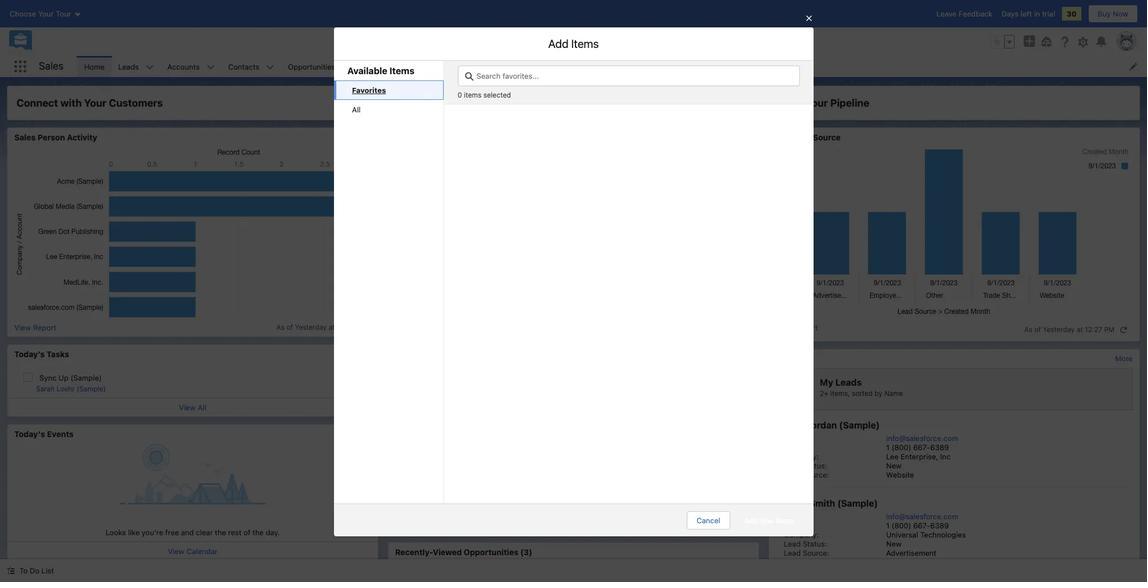 Task type: describe. For each thing, give the bounding box(es) containing it.
list
[[41, 567, 54, 576]]

667- for andy smith (sample)
[[913, 521, 930, 531]]

0 horizontal spatial close
[[403, 503, 423, 512]]

leads by source
[[776, 132, 841, 142]]

view report link for build
[[776, 323, 818, 337]]

rename
[[605, 148, 631, 157]]

1 horizontal spatial pm
[[1104, 326, 1115, 334]]

(sample) right jordan on the bottom of page
[[839, 420, 880, 431]]

website
[[886, 471, 914, 480]]

leads for leads
[[118, 62, 139, 71]]

sales person activity
[[14, 132, 97, 142]]

&
[[439, 97, 446, 109]]

today's tasks
[[14, 349, 69, 359]]

info@salesforce.com link for andy smith (sample)
[[886, 512, 959, 521]]

connect
[[17, 97, 58, 109]]

my opportunities
[[395, 354, 464, 364]]

667- for amy jordan (sample)
[[913, 443, 930, 452]]

day.
[[266, 528, 280, 537]]

sorted for close
[[471, 389, 492, 398]]

to
[[19, 567, 28, 576]]

universal
[[886, 531, 918, 540]]

1 horizontal spatial items,
[[567, 148, 588, 157]]

amy
[[784, 420, 804, 431]]

(sample) down sync up (sample) link
[[77, 385, 106, 393]]

widgets for 1,200
[[464, 420, 501, 431]]

4 lead from the top
[[784, 549, 801, 558]]

left
[[1021, 9, 1032, 18]]

6389 for andy smith (sample)
[[930, 521, 949, 531]]

recently-viewed opportunities (3)
[[395, 548, 532, 557]]

text default image
[[1120, 326, 1128, 334]]

company: for andy
[[784, 531, 819, 540]]

source: for smith
[[803, 549, 829, 558]]

your
[[450, 148, 465, 157]]

amy jordan (sample)
[[784, 420, 880, 431]]

my for manage & close deals
[[439, 377, 453, 388]]

opportunities link
[[281, 56, 342, 77]]

rest
[[228, 528, 242, 537]]

days
[[1002, 9, 1019, 18]]

0 horizontal spatial pm
[[356, 323, 367, 332]]

1 vertical spatial pipeline
[[418, 132, 450, 142]]

team
[[395, 132, 416, 142]]

source
[[813, 132, 841, 142]]

(sample) right smith
[[838, 499, 878, 509]]

enterprise,
[[901, 452, 938, 461]]

name inside my opportunities 2+ items, sorted by opportunity name
[[544, 389, 563, 398]]

9/20/2023
[[505, 503, 542, 512]]

0 vertical spatial items
[[464, 91, 482, 99]]

nav
[[467, 148, 479, 157]]

opportunities inside opportunities link
[[288, 62, 335, 71]]

leads link
[[111, 56, 146, 77]]

lee
[[886, 452, 899, 461]]

sarah
[[36, 385, 55, 393]]

looks like you're free and clear the rest of the day.
[[106, 528, 280, 537]]

(3)
[[520, 548, 532, 557]]

1 account from the top
[[403, 434, 432, 443]]

lead source: for amy
[[784, 471, 829, 480]]

events
[[47, 429, 74, 439]]

up
[[59, 373, 68, 382]]

sales for sales person activity
[[14, 132, 36, 142]]

nav
[[760, 516, 774, 525]]

leads list item
[[111, 56, 161, 77]]

1 horizontal spatial yesterday
[[1043, 326, 1075, 334]]

andy
[[784, 499, 807, 509]]

1 for amy jordan (sample)
[[886, 443, 890, 452]]

2 horizontal spatial of
[[1035, 326, 1041, 334]]

1 horizontal spatial at
[[1077, 326, 1083, 334]]

- for 1100
[[430, 480, 435, 491]]

new for amy jordan (sample)
[[886, 461, 902, 471]]

today's
[[14, 349, 45, 359]]

buy now button
[[1088, 5, 1138, 23]]

forecasts link
[[417, 56, 464, 77]]

leave feedback link
[[937, 9, 993, 18]]

acme - 1100 widgets (sample)
[[403, 480, 540, 491]]

trial
[[1042, 9, 1055, 18]]

calendar list item
[[357, 56, 417, 77]]

2 lead from the top
[[784, 471, 801, 480]]

quotes
[[597, 62, 622, 71]]

0 horizontal spatial yesterday
[[295, 323, 327, 332]]

view calendar
[[168, 547, 218, 556]]

close date:
[[403, 503, 443, 512]]

reorder
[[538, 148, 565, 157]]

add for add items
[[548, 37, 569, 50]]

2 your from the left
[[806, 97, 828, 109]]

(sample) up acme (sample)
[[499, 480, 540, 491]]

2 account from the top
[[403, 494, 432, 503]]

dashboards list item
[[464, 56, 534, 77]]

name inside 'my leads 2+ items, sorted by name'
[[885, 389, 903, 398]]

(sample) up the (3)
[[527, 494, 558, 503]]

or
[[633, 148, 640, 157]]

selected
[[484, 91, 511, 99]]

0 horizontal spatial of
[[244, 528, 251, 537]]

add  nav items button
[[735, 512, 804, 530]]

2+ for your
[[820, 389, 829, 398]]

remove
[[642, 148, 668, 157]]

new for andy smith (sample)
[[886, 540, 902, 549]]

universal technologies
[[886, 531, 966, 540]]

0 horizontal spatial calendar
[[187, 547, 218, 556]]

1 horizontal spatial and
[[590, 148, 603, 157]]

1 horizontal spatial pipeline
[[831, 97, 870, 109]]

jordan
[[806, 420, 837, 431]]

today's events
[[14, 429, 74, 439]]

2 the from the left
[[253, 528, 264, 537]]

days left in trial
[[1002, 9, 1055, 18]]

you've
[[691, 148, 714, 157]]

manage
[[397, 97, 437, 109]]

do
[[30, 567, 39, 576]]

activity
[[67, 132, 97, 142]]

advertisement
[[886, 549, 937, 558]]

clear
[[196, 528, 213, 537]]

2 name: from the top
[[434, 494, 456, 503]]

1 (800) 667-6389 for andy smith (sample)
[[886, 521, 949, 531]]

sorted for pipeline
[[852, 389, 873, 398]]

items, for build your pipeline
[[830, 389, 850, 398]]

1 horizontal spatial as
[[1025, 326, 1033, 334]]

0 horizontal spatial 12:​27
[[337, 323, 354, 332]]

cancel button
[[687, 512, 730, 530]]

0
[[458, 91, 462, 99]]

my opportunities 2+ items, sorted by opportunity name
[[439, 377, 563, 398]]

view calendar link
[[168, 547, 218, 556]]

all inside 'link'
[[352, 105, 361, 114]]

for
[[494, 148, 504, 157]]

2 account name: from the top
[[403, 494, 456, 503]]

feedback
[[959, 9, 993, 18]]

reports list item
[[534, 56, 590, 77]]

looks
[[106, 528, 126, 537]]

available items
[[348, 66, 415, 76]]

leads inside 'my leads 2+ items, sorted by name'
[[836, 377, 862, 388]]

0 horizontal spatial as
[[276, 323, 285, 332]]

acme - 1,200 widgets (sample)
[[403, 420, 544, 431]]

items for add items
[[571, 37, 599, 50]]

leave feedback
[[937, 9, 993, 18]]

opportunity
[[504, 389, 542, 398]]

email:
[[784, 512, 805, 521]]

contacts link
[[221, 56, 266, 77]]

sales for sales
[[39, 60, 64, 72]]

(sample) down "opportunity"
[[503, 420, 544, 431]]



Task type: locate. For each thing, give the bounding box(es) containing it.
0 horizontal spatial pipeline
[[418, 132, 450, 142]]

1 horizontal spatial view report link
[[776, 323, 818, 337]]

0 horizontal spatial and
[[181, 528, 194, 537]]

by for build your pipeline
[[875, 389, 883, 398]]

build
[[778, 97, 803, 109]]

-
[[430, 420, 435, 431], [430, 480, 435, 491]]

bar
[[481, 148, 492, 157]]

2 667- from the top
[[913, 521, 930, 531]]

0 horizontal spatial as of yesterday at 12:​27 pm
[[276, 323, 367, 332]]

0 horizontal spatial your
[[84, 97, 107, 109]]

acme left 1,200
[[403, 420, 428, 431]]

list containing home
[[77, 56, 1147, 77]]

2 view report link from the left
[[776, 323, 818, 337]]

1 vertical spatial items
[[390, 66, 415, 76]]

now
[[1113, 9, 1129, 18]]

1 vertical spatial info@salesforce.com link
[[886, 512, 959, 521]]

leads up amy jordan (sample)
[[836, 377, 862, 388]]

info@salesforce.com up enterprise, at the right bottom
[[886, 434, 959, 443]]

calendar inside list item
[[364, 62, 395, 71]]

1 vertical spatial sales
[[14, 132, 36, 142]]

opportunities list item
[[281, 56, 357, 77]]

1 horizontal spatial add
[[744, 516, 758, 525]]

2 name from the left
[[885, 389, 903, 398]]

your right build
[[806, 97, 828, 109]]

forecasts
[[424, 62, 457, 71]]

calendar
[[364, 62, 395, 71], [187, 547, 218, 556]]

1 vertical spatial acme
[[403, 480, 428, 491]]

0 vertical spatial info@salesforce.com
[[886, 434, 959, 443]]

lead status: for amy
[[784, 461, 827, 471]]

list containing favorites
[[334, 81, 443, 119]]

1 (800) 667-6389 up advertisement
[[886, 521, 949, 531]]

0 vertical spatial -
[[430, 420, 435, 431]]

build your pipeline
[[778, 97, 870, 109]]

2 6389 from the top
[[930, 521, 949, 531]]

opportunities inside my opportunities link
[[409, 354, 464, 364]]

report for build
[[795, 323, 818, 332]]

- left 1,200
[[430, 420, 435, 431]]

667-
[[913, 443, 930, 452], [913, 521, 930, 531]]

Search favorites... search field
[[458, 66, 800, 86]]

(sample) up "sarah loehr (sample)" link
[[70, 373, 102, 382]]

1 1 (800) 667-6389 from the top
[[886, 443, 949, 452]]

pipeline up the "personalize"
[[418, 132, 450, 142]]

accounts link
[[161, 56, 207, 77]]

company: down amy at right
[[784, 452, 819, 461]]

1 vertical spatial 1
[[886, 521, 890, 531]]

- left 1100
[[430, 480, 435, 491]]

status: for jordan
[[803, 461, 827, 471]]

1
[[886, 443, 890, 452], [886, 521, 890, 531]]

widgets right 1100
[[460, 480, 497, 491]]

lead source: down the phone:
[[784, 549, 829, 558]]

1 horizontal spatial all
[[352, 105, 361, 114]]

0 vertical spatial list
[[77, 56, 1147, 77]]

1 (800) 667-6389 for amy jordan (sample)
[[886, 443, 949, 452]]

dashboards
[[471, 62, 513, 71]]

leads for leads by source
[[776, 132, 800, 142]]

by inside my opportunities 2+ items, sorted by opportunity name
[[494, 389, 502, 398]]

0 vertical spatial lead source:
[[784, 471, 829, 480]]

1 - from the top
[[430, 420, 435, 431]]

info@salesforce.com
[[886, 434, 959, 443], [886, 512, 959, 521]]

lead status:
[[784, 461, 827, 471], [784, 540, 827, 549]]

widgets for 1100
[[460, 480, 497, 491]]

items up reports list item at the top of the page
[[571, 37, 599, 50]]

1 lead status: from the top
[[784, 461, 827, 471]]

0 horizontal spatial my
[[395, 354, 407, 364]]

1 sorted from the left
[[471, 389, 492, 398]]

sales left person
[[14, 132, 36, 142]]

0 horizontal spatial leads
[[118, 62, 139, 71]]

view report link for connect
[[14, 323, 56, 332]]

lead status: for andy
[[784, 540, 827, 549]]

lee enterprise, inc
[[886, 452, 951, 461]]

1 (800) 667-6389
[[886, 443, 949, 452], [886, 521, 949, 531]]

2 report from the left
[[795, 323, 818, 332]]

list
[[77, 56, 1147, 77], [334, 81, 443, 119]]

2+ up 1,200
[[439, 389, 448, 398]]

1 the from the left
[[215, 528, 226, 537]]

0 horizontal spatial at
[[329, 323, 335, 332]]

2 status: from the top
[[803, 540, 827, 549]]

lead source: up andy
[[784, 471, 829, 480]]

info@salesforce.com link for amy jordan (sample)
[[886, 434, 959, 443]]

in
[[1034, 9, 1040, 18]]

add  nav items
[[744, 516, 795, 525]]

info@salesforce.com up universal technologies
[[886, 512, 959, 521]]

2+
[[439, 389, 448, 398], [820, 389, 829, 398]]

1 horizontal spatial items
[[670, 148, 689, 157]]

0 horizontal spatial 2+
[[439, 389, 448, 398]]

leads down build
[[776, 132, 800, 142]]

2 lead source: from the top
[[784, 549, 829, 558]]

text default image
[[7, 567, 15, 575]]

contacts
[[228, 62, 259, 71]]

by left "opportunity"
[[494, 389, 502, 398]]

2+ up jordan on the bottom of page
[[820, 389, 829, 398]]

items, inside my opportunities 2+ items, sorted by opportunity name
[[450, 389, 469, 398]]

info@salesforce.com for amy jordan (sample)
[[886, 434, 959, 443]]

acme up close date: on the left bottom of the page
[[403, 480, 428, 491]]

2 2+ from the left
[[820, 389, 829, 398]]

pm
[[356, 323, 367, 332], [1104, 326, 1115, 334]]

6389 right lee on the right bottom of page
[[930, 443, 949, 452]]

add up reports list item at the top of the page
[[548, 37, 569, 50]]

my inside my opportunities 2+ items, sorted by opportunity name
[[439, 377, 453, 388]]

acme for acme - 1100 widgets (sample)
[[403, 480, 428, 491]]

0 horizontal spatial items,
[[450, 389, 469, 398]]

1 vertical spatial lead source:
[[784, 549, 829, 558]]

list down add items
[[77, 56, 1147, 77]]

list down available items
[[334, 81, 443, 119]]

2 info@salesforce.com from the top
[[886, 512, 959, 521]]

calendar link
[[357, 56, 402, 77]]

add for add  nav items
[[744, 516, 758, 525]]

1 667- from the top
[[913, 443, 930, 452]]

2+ inside 'my leads 2+ items, sorted by name'
[[820, 389, 829, 398]]

0 horizontal spatial sales
[[14, 132, 36, 142]]

0 vertical spatial and
[[590, 148, 603, 157]]

quotes list item
[[590, 56, 643, 77]]

source: for jordan
[[803, 471, 829, 480]]

favorites
[[352, 86, 386, 95]]

1 horizontal spatial as of yesterday at 12:​27 pm
[[1025, 326, 1115, 334]]

free
[[165, 528, 179, 537]]

1 horizontal spatial my
[[439, 377, 453, 388]]

1 horizontal spatial 2+
[[820, 389, 829, 398]]

list box
[[334, 208, 814, 397]]

0 horizontal spatial the
[[215, 528, 226, 537]]

sorted inside my opportunities 2+ items, sorted by opportunity name
[[471, 389, 492, 398]]

yesterday
[[295, 323, 327, 332], [1043, 326, 1075, 334]]

home link
[[77, 56, 111, 77]]

1 view report link from the left
[[14, 323, 56, 332]]

the left rest
[[215, 528, 226, 537]]

0 vertical spatial close
[[449, 97, 476, 109]]

sarah loehr (sample) link
[[36, 385, 106, 394]]

1 2+ from the left
[[439, 389, 448, 398]]

items,
[[567, 148, 588, 157], [450, 389, 469, 398], [830, 389, 850, 398]]

name: down 1,200
[[434, 434, 456, 443]]

2 horizontal spatial items,
[[830, 389, 850, 398]]

add
[[548, 37, 569, 50], [744, 516, 758, 525]]

sorted up amy jordan (sample)
[[852, 389, 873, 398]]

opportunities inside my opportunities 2+ items, sorted by opportunity name
[[455, 377, 516, 388]]

your right with
[[84, 97, 107, 109]]

2 1 (800) 667-6389 from the top
[[886, 521, 949, 531]]

(sample)
[[70, 373, 102, 382], [77, 385, 106, 393], [503, 420, 544, 431], [839, 420, 880, 431], [499, 480, 540, 491], [527, 494, 558, 503], [838, 499, 878, 509]]

add left nav
[[744, 516, 758, 525]]

2 vertical spatial items
[[776, 516, 795, 525]]

1 company: from the top
[[784, 452, 819, 461]]

all
[[352, 105, 361, 114], [198, 403, 206, 412]]

reports link
[[534, 56, 575, 77]]

accounts
[[167, 62, 200, 71]]

sync
[[39, 373, 56, 382]]

buy now
[[1098, 9, 1129, 18]]

sorted up acme - 1,200 widgets (sample)
[[471, 389, 492, 398]]

1 6389 from the top
[[930, 443, 949, 452]]

add inside button
[[744, 516, 758, 525]]

view all
[[179, 403, 206, 412]]

by inside 'my leads 2+ items, sorted by name'
[[875, 389, 883, 398]]

items left the you've
[[670, 148, 689, 157]]

view report for connect
[[14, 323, 56, 332]]

1 horizontal spatial view report
[[776, 323, 818, 332]]

0 horizontal spatial all
[[198, 403, 206, 412]]

lead status: up andy
[[784, 461, 827, 471]]

(800) for andy smith (sample)
[[892, 521, 911, 531]]

2 vertical spatial acme
[[505, 494, 525, 503]]

1,200
[[437, 420, 462, 431]]

the left day.
[[253, 528, 264, 537]]

all link
[[334, 100, 443, 119]]

name: down 1100
[[434, 494, 456, 503]]

1 source: from the top
[[803, 471, 829, 480]]

view all link
[[179, 403, 206, 412]]

(800) up advertisement
[[892, 521, 911, 531]]

sales
[[39, 60, 64, 72], [14, 132, 36, 142]]

person
[[38, 132, 65, 142]]

lead status: down the phone:
[[784, 540, 827, 549]]

lead
[[784, 461, 801, 471], [784, 471, 801, 480], [784, 540, 801, 549], [784, 549, 801, 558]]

1 info@salesforce.com link from the top
[[886, 434, 959, 443]]

1 for andy smith (sample)
[[886, 521, 890, 531]]

2 horizontal spatial by
[[875, 389, 883, 398]]

lead source: for andy
[[784, 549, 829, 558]]

source: up smith
[[803, 471, 829, 480]]

0 vertical spatial sales
[[39, 60, 64, 72]]

1 new from the top
[[886, 461, 902, 471]]

acme for acme (sample)
[[505, 494, 525, 503]]

items right '0'
[[464, 91, 482, 99]]

view report link
[[14, 323, 56, 332], [776, 323, 818, 337]]

account name: down 1,200
[[403, 434, 456, 443]]

view report for build
[[776, 323, 818, 332]]

new left technologies
[[886, 540, 902, 549]]

0 vertical spatial info@salesforce.com link
[[886, 434, 959, 443]]

2 new from the top
[[886, 540, 902, 549]]

sync up (sample) link
[[39, 373, 102, 382]]

info@salesforce.com link up enterprise, at the right bottom
[[886, 434, 959, 443]]

add items
[[548, 37, 599, 50]]

accounts list item
[[161, 56, 221, 77]]

at
[[329, 323, 335, 332], [1077, 326, 1083, 334]]

close left date:
[[403, 503, 423, 512]]

sorted
[[471, 389, 492, 398], [852, 389, 873, 398]]

1 info@salesforce.com from the top
[[886, 434, 959, 443]]

0 horizontal spatial name
[[544, 389, 563, 398]]

calendar up favorites link
[[364, 62, 395, 71]]

0 vertical spatial 6389
[[930, 443, 949, 452]]

1 1 from the top
[[886, 443, 890, 452]]

2 source: from the top
[[803, 549, 829, 558]]

1 vertical spatial status:
[[803, 540, 827, 549]]

by for manage & close deals
[[494, 389, 502, 398]]

items
[[571, 37, 599, 50], [390, 66, 415, 76], [776, 516, 795, 525]]

1 vertical spatial all
[[198, 403, 206, 412]]

0 horizontal spatial add
[[548, 37, 569, 50]]

2+ for &
[[439, 389, 448, 398]]

status: for smith
[[803, 540, 827, 549]]

1 status: from the top
[[803, 461, 827, 471]]

items
[[464, 91, 482, 99], [670, 148, 689, 157]]

2 info@salesforce.com link from the top
[[886, 512, 959, 521]]

my for build your pipeline
[[820, 377, 833, 388]]

1 vertical spatial -
[[430, 480, 435, 491]]

0 vertical spatial pipeline
[[831, 97, 870, 109]]

report for connect
[[33, 323, 56, 332]]

of
[[287, 323, 293, 332], [1035, 326, 1041, 334], [244, 528, 251, 537]]

source:
[[803, 471, 829, 480], [803, 549, 829, 558]]

my inside 'my leads 2+ items, sorted by name'
[[820, 377, 833, 388]]

your
[[84, 97, 107, 109], [806, 97, 828, 109]]

sorted inside 'my leads 2+ items, sorted by name'
[[852, 389, 873, 398]]

1 vertical spatial (800)
[[892, 521, 911, 531]]

1 lead source: from the top
[[784, 471, 829, 480]]

items, inside 'my leads 2+ items, sorted by name'
[[830, 389, 850, 398]]

2+ inside my opportunities 2+ items, sorted by opportunity name
[[439, 389, 448, 398]]

2 (800) from the top
[[892, 521, 911, 531]]

leads inside leads "link"
[[118, 62, 139, 71]]

1 vertical spatial list
[[334, 81, 443, 119]]

0 vertical spatial account name:
[[403, 434, 456, 443]]

0 vertical spatial all
[[352, 105, 361, 114]]

close right &
[[449, 97, 476, 109]]

1 vertical spatial lead status:
[[784, 540, 827, 549]]

1 your from the left
[[84, 97, 107, 109]]

sales up connect
[[39, 60, 64, 72]]

1 horizontal spatial of
[[287, 323, 293, 332]]

1 vertical spatial account name:
[[403, 494, 456, 503]]

0 vertical spatial status:
[[803, 461, 827, 471]]

1 vertical spatial new
[[886, 540, 902, 549]]

1 report from the left
[[33, 323, 56, 332]]

(800)
[[892, 443, 911, 452], [892, 521, 911, 531]]

667- up advertisement
[[913, 521, 930, 531]]

leads right home
[[118, 62, 139, 71]]

0 vertical spatial company:
[[784, 452, 819, 461]]

2 view report from the left
[[776, 323, 818, 332]]

0 vertical spatial acme
[[403, 420, 428, 431]]

0 vertical spatial widgets
[[464, 420, 501, 431]]

leave
[[937, 9, 957, 18]]

and right free at the left bottom of the page
[[181, 528, 194, 537]]

reports
[[541, 62, 568, 71]]

0 vertical spatial 1 (800) 667-6389
[[886, 443, 949, 452]]

more link
[[1115, 354, 1133, 363]]

2 horizontal spatial leads
[[836, 377, 862, 388]]

acme for acme - 1,200 widgets (sample)
[[403, 420, 428, 431]]

2 - from the top
[[430, 480, 435, 491]]

1 horizontal spatial the
[[253, 528, 264, 537]]

2 sorted from the left
[[852, 389, 873, 398]]

1 name from the left
[[544, 389, 563, 398]]

manage & close deals
[[397, 97, 506, 109]]

to do list button
[[0, 560, 61, 583]]

acme (sample)
[[505, 494, 558, 503]]

2 company: from the top
[[784, 531, 819, 540]]

by up amy jordan (sample)
[[875, 389, 883, 398]]

buy
[[1098, 9, 1111, 18]]

0 vertical spatial account
[[403, 434, 432, 443]]

1 vertical spatial 1 (800) 667-6389
[[886, 521, 949, 531]]

items, for manage & close deals
[[450, 389, 469, 398]]

items for available items
[[390, 66, 415, 76]]

1 horizontal spatial report
[[795, 323, 818, 332]]

3 lead from the top
[[784, 540, 801, 549]]

cancel
[[697, 516, 720, 525]]

my
[[395, 354, 407, 364], [439, 377, 453, 388], [820, 377, 833, 388]]

0 vertical spatial (800)
[[892, 443, 911, 452]]

1 (800) 667-6389 up website
[[886, 443, 949, 452]]

1 vertical spatial name:
[[434, 494, 456, 503]]

items up favorites link
[[390, 66, 415, 76]]

1 horizontal spatial by
[[801, 132, 811, 142]]

acme down acme - 1100 widgets (sample) on the left bottom of page
[[505, 494, 525, 503]]

1 view report from the left
[[14, 323, 56, 332]]

recently-
[[395, 548, 433, 557]]

app.
[[521, 148, 536, 157]]

date:
[[425, 503, 443, 512]]

6389
[[930, 443, 949, 452], [930, 521, 949, 531]]

and left rename at the right of page
[[590, 148, 603, 157]]

2 1 from the top
[[886, 521, 890, 531]]

1 up advertisement
[[886, 521, 890, 531]]

view
[[14, 323, 31, 332], [776, 323, 793, 332], [179, 403, 196, 412], [168, 547, 185, 556]]

technologies
[[920, 531, 966, 540]]

items, right "reorder"
[[567, 148, 588, 157]]

leads
[[118, 62, 139, 71], [776, 132, 800, 142], [836, 377, 862, 388]]

1 vertical spatial info@salesforce.com
[[886, 512, 959, 521]]

0 vertical spatial new
[[886, 461, 902, 471]]

company: for amy
[[784, 452, 819, 461]]

1 vertical spatial leads
[[776, 132, 800, 142]]

6389 right universal
[[930, 521, 949, 531]]

contacts list item
[[221, 56, 281, 77]]

new left inc
[[886, 461, 902, 471]]

0 vertical spatial 667-
[[913, 443, 930, 452]]

0 horizontal spatial by
[[494, 389, 502, 398]]

items, up amy jordan (sample)
[[830, 389, 850, 398]]

1 vertical spatial items
[[670, 148, 689, 157]]

(800) up website
[[892, 443, 911, 452]]

and
[[590, 148, 603, 157], [181, 528, 194, 537]]

0 vertical spatial name:
[[434, 434, 456, 443]]

andy smith (sample)
[[784, 499, 878, 509]]

source: down the phone:
[[803, 549, 829, 558]]

1 horizontal spatial sales
[[39, 60, 64, 72]]

personalize
[[408, 148, 447, 157]]

group
[[991, 35, 1015, 49]]

1 horizontal spatial 12:​27
[[1085, 326, 1103, 334]]

company: down email: on the bottom
[[784, 531, 819, 540]]

items right nav
[[776, 516, 795, 525]]

company:
[[784, 452, 819, 461], [784, 531, 819, 540]]

1 vertical spatial add
[[744, 516, 758, 525]]

1 account name: from the top
[[403, 434, 456, 443]]

1 vertical spatial widgets
[[460, 480, 497, 491]]

6389 for amy jordan (sample)
[[930, 443, 949, 452]]

calendar down the clear at the bottom left of the page
[[187, 547, 218, 556]]

2 lead status: from the top
[[784, 540, 827, 549]]

home
[[84, 62, 105, 71]]

- for 1,200
[[430, 420, 435, 431]]

items, up 1,200
[[450, 389, 469, 398]]

2 vertical spatial leads
[[836, 377, 862, 388]]

info@salesforce.com for andy smith (sample)
[[886, 512, 959, 521]]

info@salesforce.com link up universal technologies
[[886, 512, 959, 521]]

1 lead from the top
[[784, 461, 801, 471]]

0 vertical spatial items
[[571, 37, 599, 50]]

0 vertical spatial lead status:
[[784, 461, 827, 471]]

0 horizontal spatial items
[[464, 91, 482, 99]]

0 vertical spatial source:
[[803, 471, 829, 480]]

1 vertical spatial calendar
[[187, 547, 218, 556]]

team pipeline
[[395, 132, 450, 142]]

1 vertical spatial and
[[181, 528, 194, 537]]

you're
[[142, 528, 163, 537]]

by left source
[[801, 132, 811, 142]]

items inside add  nav items button
[[776, 516, 795, 525]]

widgets right 1,200
[[464, 420, 501, 431]]

personalize your nav bar for this app. reorder items, and rename or remove items you've added.
[[408, 148, 740, 157]]

1 horizontal spatial close
[[449, 97, 476, 109]]

(800) for amy jordan (sample)
[[892, 443, 911, 452]]

status: down the phone:
[[803, 540, 827, 549]]

1 up website
[[886, 443, 890, 452]]

as of yesterday at 12:​27 pm
[[276, 323, 367, 332], [1025, 326, 1115, 334]]

0 horizontal spatial items
[[390, 66, 415, 76]]

account name: down 1100
[[403, 494, 456, 503]]

1 horizontal spatial leads
[[776, 132, 800, 142]]

1 horizontal spatial your
[[806, 97, 828, 109]]

1 name: from the top
[[434, 434, 456, 443]]

pipeline up source
[[831, 97, 870, 109]]

1 (800) from the top
[[892, 443, 911, 452]]

667- left inc
[[913, 443, 930, 452]]

status: up smith
[[803, 461, 827, 471]]

viewed
[[433, 548, 462, 557]]



Task type: vqa. For each thing, say whether or not it's contained in the screenshot.
HISTORY
no



